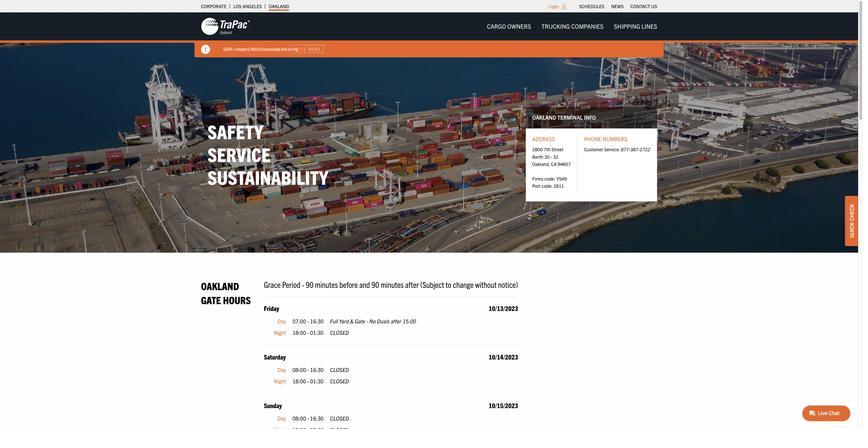 Task type: describe. For each thing, give the bounding box(es) containing it.
oakland,
[[533, 161, 550, 167]]

shipping lines
[[614, 23, 658, 30]]

notice)
[[499, 279, 519, 289]]

7th
[[544, 146, 551, 152]]

info
[[585, 114, 596, 121]]

oak - import not accessible meaning
[[223, 46, 299, 52]]

menu bar inside banner
[[482, 20, 663, 33]]

oakland for oakland gate hours
[[201, 279, 239, 292]]

sunday
[[264, 401, 282, 410]]

cargo owners
[[487, 23, 532, 30]]

01:30 for friday
[[310, 329, 324, 336]]

2 closed from the top
[[330, 366, 349, 373]]

- inside 2800 7th street berth 30 - 32 oakland, ca 94607
[[551, 154, 553, 160]]

hours
[[223, 293, 251, 306]]

1 vertical spatial gate
[[355, 318, 366, 324]]

night for saturday
[[274, 378, 286, 385]]

contact
[[631, 3, 651, 9]]

safety service sustainability
[[208, 119, 329, 189]]

accessible
[[259, 46, 280, 52]]

10/14/2023
[[489, 353, 519, 361]]

contact us link
[[631, 2, 658, 11]]

solid image
[[201, 45, 210, 54]]

32
[[554, 154, 559, 160]]

quick check
[[849, 204, 856, 238]]

saturday
[[264, 353, 286, 361]]

phone
[[585, 136, 602, 142]]

check
[[849, 204, 856, 221]]

- inside banner
[[233, 46, 235, 52]]

day for sunday
[[278, 415, 286, 422]]

94607
[[558, 161, 571, 167]]

terminal
[[558, 114, 583, 121]]

companies
[[572, 23, 604, 30]]

read link for oak - import not accessible meaning
[[305, 45, 324, 53]]

trucking
[[542, 23, 570, 30]]

16:30 for friday
[[310, 318, 324, 324]]

and
[[360, 279, 370, 289]]

& for gate
[[350, 318, 354, 324]]

street
[[552, 146, 564, 152]]

customer
[[585, 146, 604, 152]]

corporate link
[[201, 2, 227, 11]]

quick
[[849, 222, 856, 238]]

service
[[208, 142, 271, 166]]

oakland for oakland
[[269, 3, 289, 9]]

full yard & gate - no duals after 15:00
[[330, 318, 416, 324]]

15:00
[[403, 318, 416, 324]]

1 closed from the top
[[330, 329, 349, 336]]

08:00 for sunday
[[293, 415, 306, 422]]

to
[[446, 279, 452, 289]]

2811
[[554, 183, 564, 189]]

oakland for oakland terminal info
[[533, 114, 557, 121]]

trucking companies link
[[537, 20, 609, 33]]

berth
[[533, 154, 544, 160]]

friday
[[264, 304, 279, 312]]

firms code:  y549 port code:  2811
[[533, 176, 567, 189]]

menu bar containing schedules
[[576, 2, 661, 11]]

customer service: 877-387-2722
[[585, 146, 651, 152]]

oakland gate hours
[[201, 279, 251, 306]]

port
[[533, 183, 541, 189]]

oakland image
[[201, 17, 250, 36]]

30
[[545, 154, 550, 160]]

shipping
[[614, 23, 641, 30]]

read for trapac.com lfd & demurrage
[[294, 46, 305, 52]]

no
[[370, 318, 376, 324]]

duals
[[377, 318, 390, 324]]

07:00 - 16:30
[[293, 318, 324, 324]]

schedules link
[[580, 2, 605, 11]]

login link
[[549, 3, 559, 9]]

address
[[533, 136, 555, 142]]

2800 7th street berth 30 - 32 oakland, ca 94607
[[533, 146, 571, 167]]

lfd
[[248, 46, 256, 52]]

banner containing cargo owners
[[0, 12, 864, 57]]

not
[[251, 46, 258, 52]]

meaning
[[281, 46, 299, 52]]

los angeles link
[[234, 2, 262, 11]]

numbers
[[603, 136, 628, 142]]

period
[[282, 279, 301, 289]]



Task type: locate. For each thing, give the bounding box(es) containing it.
1 vertical spatial 18:00 - 01:30
[[293, 378, 324, 385]]

menu bar down light image
[[482, 20, 663, 33]]

full
[[330, 318, 338, 324]]

0 vertical spatial code:
[[545, 176, 556, 182]]

1 read link from the left
[[290, 45, 309, 53]]

18:00 - 01:30 for friday
[[293, 329, 324, 336]]

change
[[453, 279, 474, 289]]

0 vertical spatial 18:00
[[293, 329, 306, 336]]

2 16:30 from the top
[[310, 366, 324, 373]]

day down saturday
[[278, 366, 286, 373]]

1 horizontal spatial gate
[[355, 318, 366, 324]]

ca
[[551, 161, 557, 167]]

2 night from the top
[[274, 378, 286, 385]]

schedules
[[580, 3, 605, 9]]

1 vertical spatial 08:00 - 16:30
[[293, 415, 324, 422]]

code: up "2811"
[[545, 176, 556, 182]]

1 day from the top
[[278, 318, 286, 324]]

08:00
[[293, 366, 306, 373], [293, 415, 306, 422]]

corporate
[[201, 3, 227, 9]]

day down friday
[[278, 318, 286, 324]]

import
[[236, 46, 249, 52]]

before
[[340, 279, 358, 289]]

angeles
[[243, 3, 262, 9]]

08:00 - 16:30 for saturday
[[293, 366, 324, 373]]

code:
[[545, 176, 556, 182], [542, 183, 553, 189]]

without
[[476, 279, 497, 289]]

cargo
[[487, 23, 506, 30]]

gate
[[201, 293, 221, 306], [355, 318, 366, 324]]

read
[[294, 46, 305, 52], [309, 46, 320, 52]]

oakland terminal info
[[533, 114, 596, 121]]

0 vertical spatial 16:30
[[310, 318, 324, 324]]

1 vertical spatial after
[[391, 318, 402, 324]]

1 vertical spatial 01:30
[[310, 378, 324, 385]]

1 18:00 - 01:30 from the top
[[293, 329, 324, 336]]

read right 'meaning'
[[309, 46, 320, 52]]

code: right "port"
[[542, 183, 553, 189]]

0 vertical spatial menu bar
[[576, 2, 661, 11]]

oakland link
[[269, 2, 289, 11]]

banner
[[0, 12, 864, 57]]

day for saturday
[[278, 366, 286, 373]]

1 vertical spatial oakland
[[533, 114, 557, 121]]

07:00
[[293, 318, 306, 324]]

0 vertical spatial gate
[[201, 293, 221, 306]]

lines
[[642, 23, 658, 30]]

2 vertical spatial day
[[278, 415, 286, 422]]

(subject
[[421, 279, 445, 289]]

oakland up address
[[533, 114, 557, 121]]

1 read from the left
[[294, 46, 305, 52]]

sustainability
[[208, 165, 329, 189]]

menu bar containing cargo owners
[[482, 20, 663, 33]]

oakland right angeles
[[269, 3, 289, 9]]

1 vertical spatial &
[[350, 318, 354, 324]]

3 day from the top
[[278, 415, 286, 422]]

service:
[[605, 146, 621, 152]]

light image
[[562, 4, 567, 9]]

night for friday
[[274, 329, 286, 336]]

grace
[[264, 279, 281, 289]]

firms
[[533, 176, 544, 182]]

2 vertical spatial oakland
[[201, 279, 239, 292]]

cargo owners link
[[482, 20, 537, 33]]

gate left hours
[[201, 293, 221, 306]]

oakland inside oakland gate hours
[[201, 279, 239, 292]]

safety
[[208, 119, 264, 143]]

1 01:30 from the top
[[310, 329, 324, 336]]

1 horizontal spatial read
[[309, 46, 320, 52]]

08:00 - 16:30 for sunday
[[293, 415, 324, 422]]

0 horizontal spatial after
[[391, 318, 402, 324]]

1 08:00 from the top
[[293, 366, 306, 373]]

minutes left before
[[315, 279, 338, 289]]

2 18:00 from the top
[[293, 378, 306, 385]]

0 vertical spatial 08:00
[[293, 366, 306, 373]]

16:30
[[310, 318, 324, 324], [310, 366, 324, 373], [310, 415, 324, 422]]

0 vertical spatial oakland
[[269, 3, 289, 9]]

trapac.com
[[223, 46, 247, 52]]

minutes
[[315, 279, 338, 289], [381, 279, 404, 289]]

us
[[652, 3, 658, 9]]

los
[[234, 3, 242, 9]]

0 vertical spatial 01:30
[[310, 329, 324, 336]]

10/15/2023
[[489, 401, 519, 410]]

0 vertical spatial night
[[274, 329, 286, 336]]

0 horizontal spatial gate
[[201, 293, 221, 306]]

1 vertical spatial code:
[[542, 183, 553, 189]]

3 16:30 from the top
[[310, 415, 324, 422]]

2 18:00 - 01:30 from the top
[[293, 378, 324, 385]]

1 vertical spatial menu bar
[[482, 20, 663, 33]]

0 horizontal spatial 90
[[306, 279, 314, 289]]

oakland up hours
[[201, 279, 239, 292]]

2 vertical spatial 16:30
[[310, 415, 324, 422]]

2800
[[533, 146, 543, 152]]

night down saturday
[[274, 378, 286, 385]]

2 minutes from the left
[[381, 279, 404, 289]]

2 read link from the left
[[305, 45, 324, 53]]

18:00
[[293, 329, 306, 336], [293, 378, 306, 385]]

grace period - 90 minutes before and 90 minutes after (subject to change without notice)
[[264, 279, 519, 289]]

demurrage
[[261, 46, 283, 52]]

1 horizontal spatial &
[[350, 318, 354, 324]]

read link right 'meaning'
[[305, 45, 324, 53]]

oakland
[[269, 3, 289, 9], [533, 114, 557, 121], [201, 279, 239, 292]]

1 horizontal spatial 90
[[372, 279, 380, 289]]

08:00 for saturday
[[293, 366, 306, 373]]

1 minutes from the left
[[315, 279, 338, 289]]

1 vertical spatial 08:00
[[293, 415, 306, 422]]

0 horizontal spatial read
[[294, 46, 305, 52]]

1 vertical spatial day
[[278, 366, 286, 373]]

los angeles
[[234, 3, 262, 9]]

oak
[[223, 46, 232, 52]]

90
[[306, 279, 314, 289], [372, 279, 380, 289]]

gate inside oakland gate hours
[[201, 293, 221, 306]]

1 08:00 - 16:30 from the top
[[293, 366, 324, 373]]

90 right period
[[306, 279, 314, 289]]

minutes right and
[[381, 279, 404, 289]]

menu bar up "shipping"
[[576, 2, 661, 11]]

day for friday
[[278, 318, 286, 324]]

& for demurrage
[[257, 46, 260, 52]]

1 horizontal spatial after
[[406, 279, 419, 289]]

01:30 for saturday
[[310, 378, 324, 385]]

day down sunday
[[278, 415, 286, 422]]

18:00 for friday
[[293, 329, 306, 336]]

0 vertical spatial after
[[406, 279, 419, 289]]

387-
[[631, 146, 640, 152]]

1 16:30 from the top
[[310, 318, 324, 324]]

18:00 - 01:30 for saturday
[[293, 378, 324, 385]]

news
[[612, 3, 624, 9]]

-
[[233, 46, 235, 52], [551, 154, 553, 160], [302, 279, 304, 289], [307, 318, 309, 324], [367, 318, 368, 324], [307, 329, 309, 336], [307, 366, 309, 373], [307, 378, 309, 385], [307, 415, 309, 422]]

877-
[[622, 146, 631, 152]]

16:30 for saturday
[[310, 366, 324, 373]]

read link for trapac.com lfd & demurrage
[[290, 45, 309, 53]]

trapac.com lfd & demurrage
[[223, 46, 283, 52]]

2 read from the left
[[309, 46, 320, 52]]

owners
[[508, 23, 532, 30]]

1 90 from the left
[[306, 279, 314, 289]]

16:30 for sunday
[[310, 415, 324, 422]]

after
[[406, 279, 419, 289], [391, 318, 402, 324]]

0 vertical spatial day
[[278, 318, 286, 324]]

& right yard
[[350, 318, 354, 324]]

2 01:30 from the top
[[310, 378, 324, 385]]

read for oak - import not accessible meaning
[[309, 46, 320, 52]]

1 night from the top
[[274, 329, 286, 336]]

1 horizontal spatial minutes
[[381, 279, 404, 289]]

1 horizontal spatial oakland
[[269, 3, 289, 9]]

login
[[549, 3, 559, 9]]

1 18:00 from the top
[[293, 329, 306, 336]]

phone numbers
[[585, 136, 628, 142]]

2 90 from the left
[[372, 279, 380, 289]]

read right 'demurrage'
[[294, 46, 305, 52]]

after left '(subject'
[[406, 279, 419, 289]]

0 vertical spatial 08:00 - 16:30
[[293, 366, 324, 373]]

news link
[[612, 2, 624, 11]]

& right lfd
[[257, 46, 260, 52]]

1 vertical spatial 16:30
[[310, 366, 324, 373]]

shipping lines link
[[609, 20, 663, 33]]

0 horizontal spatial &
[[257, 46, 260, 52]]

2 horizontal spatial oakland
[[533, 114, 557, 121]]

contact us
[[631, 3, 658, 9]]

yard
[[339, 318, 349, 324]]

18:00 for saturday
[[293, 378, 306, 385]]

quick check link
[[846, 196, 859, 246]]

4 closed from the top
[[330, 415, 349, 422]]

2 day from the top
[[278, 366, 286, 373]]

y549
[[557, 176, 567, 182]]

after right duals
[[391, 318, 402, 324]]

0 vertical spatial 18:00 - 01:30
[[293, 329, 324, 336]]

0 vertical spatial &
[[257, 46, 260, 52]]

0 horizontal spatial minutes
[[315, 279, 338, 289]]

night up saturday
[[274, 329, 286, 336]]

read link right 'demurrage'
[[290, 45, 309, 53]]

night
[[274, 329, 286, 336], [274, 378, 286, 385]]

10/13/2023
[[489, 304, 519, 312]]

menu bar
[[576, 2, 661, 11], [482, 20, 663, 33]]

2 08:00 from the top
[[293, 415, 306, 422]]

1 vertical spatial 18:00
[[293, 378, 306, 385]]

1 vertical spatial night
[[274, 378, 286, 385]]

08:00 - 16:30
[[293, 366, 324, 373], [293, 415, 324, 422]]

gate left no
[[355, 318, 366, 324]]

day
[[278, 318, 286, 324], [278, 366, 286, 373], [278, 415, 286, 422]]

3 closed from the top
[[330, 378, 349, 385]]

0 horizontal spatial oakland
[[201, 279, 239, 292]]

2722
[[640, 146, 651, 152]]

2 08:00 - 16:30 from the top
[[293, 415, 324, 422]]

90 right and
[[372, 279, 380, 289]]

trucking companies
[[542, 23, 604, 30]]



Task type: vqa. For each thing, say whether or not it's contained in the screenshot.
BEANR
no



